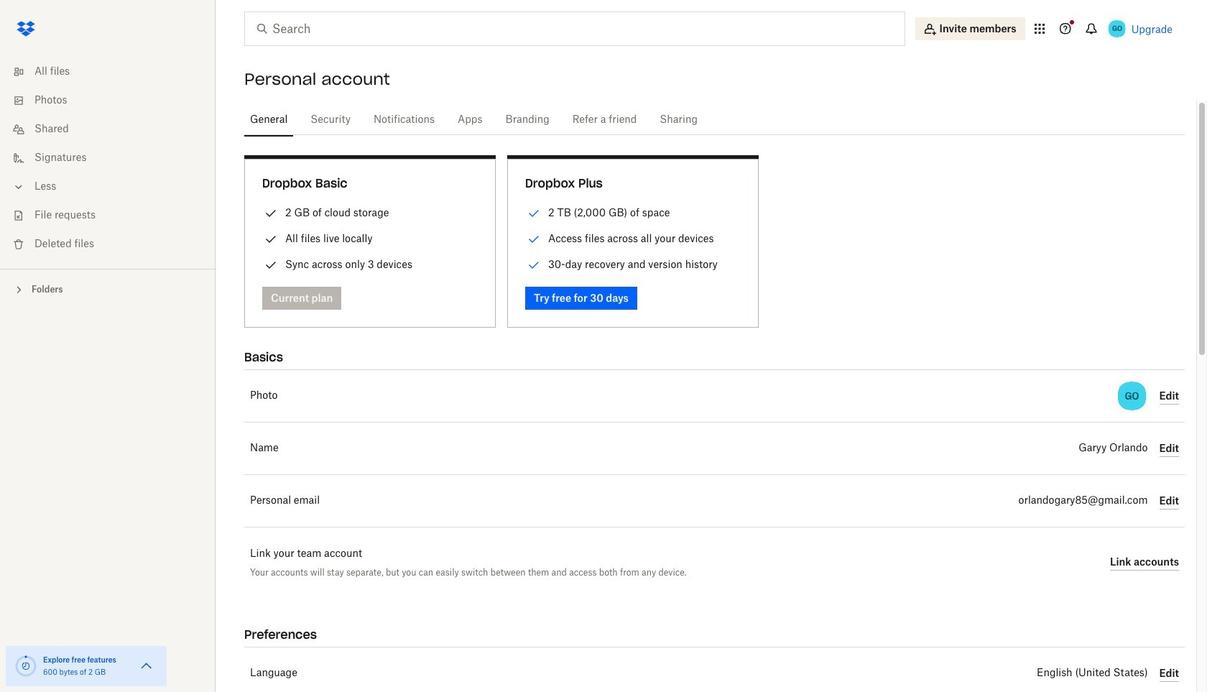 Task type: describe. For each thing, give the bounding box(es) containing it.
quota usage progress bar
[[14, 655, 37, 678]]

1 recommended image from the top
[[525, 205, 543, 222]]

Search text field
[[272, 20, 875, 37]]

2 recommended image from the top
[[525, 231, 543, 248]]



Task type: vqa. For each thing, say whether or not it's contained in the screenshot.
THE DROPBOX image on the left of page
yes



Task type: locate. For each thing, give the bounding box(es) containing it.
quota usage image
[[14, 655, 37, 678]]

less image
[[11, 180, 26, 194]]

0 vertical spatial recommended image
[[525, 205, 543, 222]]

dropbox image
[[11, 14, 40, 43]]

1 vertical spatial recommended image
[[525, 231, 543, 248]]

list
[[0, 49, 216, 269]]

tab list
[[244, 101, 1185, 137]]

recommended image
[[525, 205, 543, 222], [525, 231, 543, 248]]

recommended image
[[525, 257, 543, 274]]



